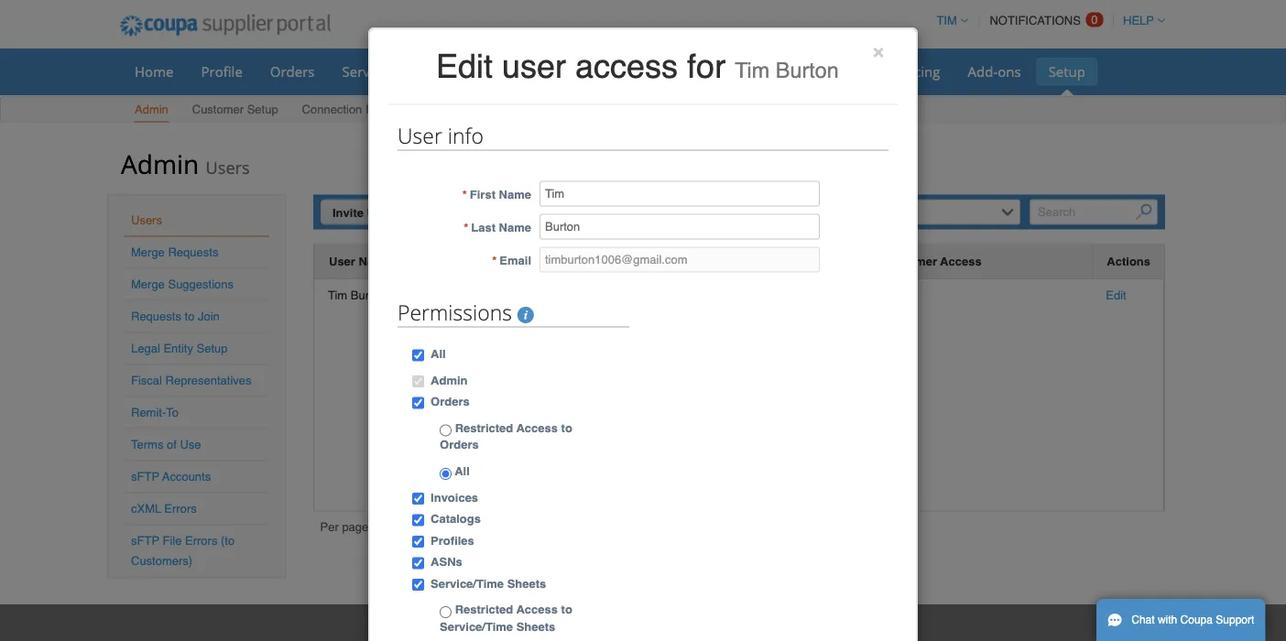 Task type: locate. For each thing, give the bounding box(es) containing it.
restricted for orders
[[455, 421, 513, 435]]

user for user name
[[329, 255, 355, 268]]

tim down user name button
[[328, 288, 347, 302]]

0 horizontal spatial setup
[[197, 342, 228, 356]]

2 vertical spatial to
[[561, 603, 573, 617]]

1 vertical spatial setup
[[247, 103, 278, 116]]

terms of use link
[[131, 438, 201, 452]]

restricted access to orders
[[440, 421, 573, 452]]

invite
[[333, 206, 364, 219]]

2 vertical spatial service/time
[[440, 620, 513, 634]]

users down "customer setup" link
[[206, 156, 250, 179]]

1 vertical spatial *
[[464, 221, 469, 235]]

service/time inside "restricted access to service/time sheets"
[[440, 620, 513, 634]]

catalogs up profiles
[[431, 512, 481, 526]]

0 vertical spatial edit
[[436, 47, 493, 85]]

permissions right status
[[663, 255, 734, 268]]

admin
[[135, 103, 168, 116], [121, 146, 199, 181], [431, 373, 468, 387]]

edit down search text box
[[1106, 288, 1127, 302]]

1 vertical spatial restricted
[[455, 603, 513, 617]]

name right first
[[499, 188, 532, 202]]

*
[[463, 188, 467, 202], [464, 221, 469, 235], [492, 254, 497, 268]]

1 vertical spatial orders
[[431, 395, 470, 409]]

sourcing link
[[873, 58, 953, 85]]

catalogs
[[632, 62, 686, 81], [431, 512, 481, 526]]

all
[[431, 347, 446, 361], [452, 464, 470, 478]]

1 merge from the top
[[131, 246, 165, 259]]

edit user access for tim burton
[[436, 47, 839, 85]]

1 horizontal spatial edit
[[1106, 288, 1127, 302]]

name right last
[[499, 221, 532, 235]]

0 vertical spatial tim
[[735, 58, 770, 82]]

* left last
[[464, 221, 469, 235]]

connection requests link
[[301, 99, 417, 122]]

sftp file errors (to customers)
[[131, 534, 235, 568]]

admin users
[[121, 146, 250, 181]]

user right invite
[[367, 206, 394, 219]]

1 horizontal spatial invoices
[[552, 62, 604, 81]]

0 vertical spatial restricted
[[455, 421, 513, 435]]

1 vertical spatial tim
[[328, 288, 347, 302]]

orders up connection
[[270, 62, 315, 81]]

sftp up cxml
[[131, 470, 159, 484]]

name up tim burton
[[359, 255, 391, 268]]

merge suggestions link
[[131, 278, 234, 291]]

sftp accounts
[[131, 470, 211, 484]]

merge down merge requests link
[[131, 278, 165, 291]]

0 vertical spatial users
[[206, 156, 250, 179]]

0 vertical spatial to
[[185, 310, 195, 323]]

orders
[[270, 62, 315, 81], [431, 395, 470, 409], [440, 438, 479, 452]]

first
[[470, 188, 496, 202]]

user up tim burton
[[329, 255, 355, 268]]

setup right 'ons'
[[1049, 62, 1086, 81]]

requests up suggestions
[[168, 246, 218, 259]]

1 vertical spatial access
[[517, 421, 558, 435]]

access for restricted access to service/time sheets
[[517, 603, 558, 617]]

* last name
[[464, 221, 532, 235]]

restricted inside "restricted access to service/time sheets"
[[455, 603, 513, 617]]

profile
[[201, 62, 243, 81]]

2 restricted from the top
[[455, 603, 513, 617]]

remit-
[[131, 406, 166, 420]]

cxml
[[131, 502, 161, 516]]

burton right business
[[776, 58, 839, 82]]

terms
[[131, 438, 163, 452]]

0 horizontal spatial users
[[131, 214, 162, 227]]

merge
[[131, 246, 165, 259], [131, 278, 165, 291]]

sourcing
[[885, 62, 941, 81]]

1 horizontal spatial burton
[[776, 58, 839, 82]]

customer
[[192, 103, 244, 116], [882, 255, 937, 268]]

1 vertical spatial edit
[[1106, 288, 1127, 302]]

1 horizontal spatial tim
[[735, 58, 770, 82]]

setup
[[1049, 62, 1086, 81], [247, 103, 278, 116], [197, 342, 228, 356]]

1 vertical spatial users
[[131, 214, 162, 227]]

user inside button
[[329, 255, 355, 268]]

sheets inside "restricted access to service/time sheets"
[[517, 620, 556, 634]]

admin down admin link on the left of the page
[[121, 146, 199, 181]]

customer setup link
[[191, 99, 279, 122]]

2 vertical spatial admin
[[431, 373, 468, 387]]

user left info
[[398, 121, 442, 150]]

customer inside button
[[882, 255, 937, 268]]

1 vertical spatial burton
[[351, 288, 386, 302]]

0 vertical spatial permissions
[[663, 255, 734, 268]]

0 horizontal spatial edit
[[436, 47, 493, 85]]

invite user link
[[321, 199, 405, 225]]

users
[[206, 156, 250, 179], [131, 214, 162, 227]]

name for * last name
[[499, 221, 532, 235]]

None text field
[[540, 181, 820, 207]]

0 vertical spatial customer
[[192, 103, 244, 116]]

requests
[[366, 103, 416, 116], [168, 246, 218, 259], [131, 310, 181, 323]]

timburton1006@gmail.com link
[[420, 288, 562, 302]]

2 sftp from the top
[[131, 534, 159, 548]]

0 vertical spatial requests
[[366, 103, 416, 116]]

None checkbox
[[412, 350, 424, 361], [412, 397, 424, 409], [412, 493, 424, 505], [412, 514, 424, 526], [412, 558, 424, 570], [412, 579, 424, 591], [412, 350, 424, 361], [412, 397, 424, 409], [412, 493, 424, 505], [412, 514, 424, 526], [412, 558, 424, 570], [412, 579, 424, 591]]

2 vertical spatial name
[[359, 255, 391, 268]]

invoices up '15'
[[431, 491, 478, 504]]

requests to join link
[[131, 310, 220, 323]]

to inside "restricted access to service/time sheets"
[[561, 603, 573, 617]]

requests down service/time sheets link
[[366, 103, 416, 116]]

* left email on the top left
[[492, 254, 497, 268]]

requests up 'legal'
[[131, 310, 181, 323]]

per
[[320, 520, 339, 534]]

sftp inside sftp file errors (to customers)
[[131, 534, 159, 548]]

|
[[417, 522, 420, 536]]

status button
[[591, 252, 627, 271]]

None radio
[[440, 468, 452, 480]]

merge for merge requests
[[131, 246, 165, 259]]

access inside customer access button
[[941, 255, 982, 268]]

restricted
[[455, 421, 513, 435], [455, 603, 513, 617]]

with
[[1158, 614, 1178, 627]]

1 vertical spatial sftp
[[131, 534, 159, 548]]

page
[[342, 520, 369, 534]]

1 sftp from the top
[[131, 470, 159, 484]]

access inside restricted access to orders
[[517, 421, 558, 435]]

0 horizontal spatial all
[[431, 347, 446, 361]]

tim inside edit user access for tim burton
[[735, 58, 770, 82]]

1 horizontal spatial catalogs
[[632, 62, 686, 81]]

email
[[500, 254, 532, 268]]

requests inside 'link'
[[366, 103, 416, 116]]

1 horizontal spatial permissions
[[663, 255, 734, 268]]

2 horizontal spatial user
[[398, 121, 442, 150]]

service/time sheets
[[342, 62, 471, 81], [431, 577, 546, 591]]

invoices
[[552, 62, 604, 81], [431, 491, 478, 504]]

navigation
[[320, 519, 443, 539]]

merge down users link
[[131, 246, 165, 259]]

1 horizontal spatial users
[[206, 156, 250, 179]]

to inside restricted access to orders
[[561, 421, 573, 435]]

tim right for
[[735, 58, 770, 82]]

0 horizontal spatial user
[[329, 255, 355, 268]]

1 vertical spatial to
[[561, 421, 573, 435]]

0 vertical spatial setup
[[1049, 62, 1086, 81]]

0 vertical spatial user
[[398, 121, 442, 150]]

business
[[714, 62, 770, 81]]

catalogs left for
[[632, 62, 686, 81]]

customer for customer setup
[[192, 103, 244, 116]]

add-ons link
[[956, 58, 1033, 85]]

sftp
[[131, 470, 159, 484], [131, 534, 159, 548]]

to for restricted access to service/time sheets
[[561, 603, 573, 617]]

0 vertical spatial merge
[[131, 246, 165, 259]]

1 restricted from the top
[[455, 421, 513, 435]]

1 vertical spatial invoices
[[431, 491, 478, 504]]

10
[[399, 522, 412, 535]]

1 vertical spatial service/time sheets
[[431, 577, 546, 591]]

name
[[499, 188, 532, 202], [499, 221, 532, 235], [359, 255, 391, 268]]

1 vertical spatial merge
[[131, 278, 165, 291]]

1 vertical spatial customer
[[882, 255, 937, 268]]

profiles
[[431, 534, 474, 548]]

sftp up customers)
[[131, 534, 159, 548]]

None radio
[[440, 425, 452, 437], [440, 607, 452, 619], [440, 425, 452, 437], [440, 607, 452, 619]]

service/time
[[342, 62, 424, 81], [431, 577, 504, 591], [440, 620, 513, 634]]

admin down home link
[[135, 103, 168, 116]]

invite user
[[333, 206, 394, 219]]

navigation containing per page
[[320, 519, 443, 539]]

setup down the orders link
[[247, 103, 278, 116]]

errors down accounts
[[164, 502, 197, 516]]

errors
[[164, 502, 197, 516], [185, 534, 218, 548]]

access
[[941, 255, 982, 268], [517, 421, 558, 435], [517, 603, 558, 617]]

0 vertical spatial *
[[463, 188, 467, 202]]

invoices right asn
[[552, 62, 604, 81]]

admin up restricted access to orders
[[431, 373, 468, 387]]

access for customer access
[[941, 255, 982, 268]]

permissions down * email
[[398, 298, 518, 327]]

1 vertical spatial catalogs
[[431, 512, 481, 526]]

1 horizontal spatial user
[[367, 206, 394, 219]]

user for user info
[[398, 121, 442, 150]]

1 horizontal spatial all
[[452, 464, 470, 478]]

admin link
[[134, 99, 169, 122]]

0 vertical spatial access
[[941, 255, 982, 268]]

restricted inside restricted access to orders
[[455, 421, 513, 435]]

for
[[687, 47, 726, 85]]

service/time sheets up "restricted access to service/time sheets"
[[431, 577, 546, 591]]

* for * last name
[[464, 221, 469, 235]]

restricted for service/time
[[455, 603, 513, 617]]

0 horizontal spatial customer
[[192, 103, 244, 116]]

2 merge from the top
[[131, 278, 165, 291]]

0 horizontal spatial invoices
[[431, 491, 478, 504]]

orders up 15 button on the bottom left
[[440, 438, 479, 452]]

1 vertical spatial name
[[499, 221, 532, 235]]

business performance
[[714, 62, 857, 81]]

1 vertical spatial admin
[[121, 146, 199, 181]]

asn
[[498, 62, 525, 81]]

accounts
[[162, 470, 211, 484]]

info image
[[518, 307, 534, 323]]

all down restricted access to orders
[[452, 464, 470, 478]]

connection requests
[[302, 103, 416, 116]]

edit left asn
[[436, 47, 493, 85]]

users link
[[131, 214, 162, 227]]

2 vertical spatial orders
[[440, 438, 479, 452]]

2 horizontal spatial setup
[[1049, 62, 1086, 81]]

×
[[873, 40, 884, 62]]

tim
[[735, 58, 770, 82], [328, 288, 347, 302]]

orders up restricted access to orders
[[431, 395, 470, 409]]

service/time sheets up connection requests
[[342, 62, 471, 81]]

2 vertical spatial setup
[[197, 342, 228, 356]]

orders inside restricted access to orders
[[440, 438, 479, 452]]

to
[[166, 406, 179, 420]]

2 vertical spatial *
[[492, 254, 497, 268]]

user
[[398, 121, 442, 150], [367, 206, 394, 219], [329, 255, 355, 268]]

catalogs link
[[620, 58, 698, 85]]

search image
[[1136, 204, 1152, 220]]

all down 'timburton1006@gmail.com' link
[[431, 347, 446, 361]]

None checkbox
[[412, 376, 424, 388], [412, 536, 424, 548], [412, 376, 424, 388], [412, 536, 424, 548]]

errors left (to at the bottom left
[[185, 534, 218, 548]]

0 vertical spatial name
[[499, 188, 532, 202]]

* left first
[[463, 188, 467, 202]]

merge suggestions
[[131, 278, 234, 291]]

setup down join
[[197, 342, 228, 356]]

0 vertical spatial sftp
[[131, 470, 159, 484]]

burton down user name button
[[351, 288, 386, 302]]

None text field
[[540, 214, 820, 240], [540, 247, 820, 273], [540, 214, 820, 240], [540, 247, 820, 273]]

profile link
[[189, 58, 255, 85]]

access inside "restricted access to service/time sheets"
[[517, 603, 558, 617]]

1 horizontal spatial customer
[[882, 255, 937, 268]]

users up merge requests
[[131, 214, 162, 227]]

1 vertical spatial errors
[[185, 534, 218, 548]]

0 horizontal spatial permissions
[[398, 298, 518, 327]]

2 vertical spatial user
[[329, 255, 355, 268]]

1 horizontal spatial setup
[[247, 103, 278, 116]]

0 vertical spatial orders
[[270, 62, 315, 81]]

2 vertical spatial access
[[517, 603, 558, 617]]

fiscal representatives link
[[131, 374, 252, 388]]

sftp for sftp file errors (to customers)
[[131, 534, 159, 548]]

file
[[163, 534, 182, 548]]

2 vertical spatial sheets
[[517, 620, 556, 634]]

0 vertical spatial admin
[[135, 103, 168, 116]]

0 vertical spatial burton
[[776, 58, 839, 82]]

1 vertical spatial requests
[[168, 246, 218, 259]]



Task type: describe. For each thing, give the bounding box(es) containing it.
terms of use
[[131, 438, 201, 452]]

* first name
[[463, 188, 532, 202]]

0 vertical spatial catalogs
[[632, 62, 686, 81]]

info
[[448, 121, 484, 150]]

invoices link
[[540, 58, 616, 85]]

1 vertical spatial sheets
[[507, 577, 546, 591]]

permissions button
[[663, 252, 734, 271]]

requests for merge requests
[[168, 246, 218, 259]]

add-
[[968, 62, 998, 81]]

0 vertical spatial errors
[[164, 502, 197, 516]]

customer setup
[[192, 103, 278, 116]]

coupa supplier portal image
[[107, 3, 343, 49]]

asns
[[431, 555, 463, 569]]

sftp file errors (to customers) link
[[131, 534, 235, 568]]

errors inside sftp file errors (to customers)
[[185, 534, 218, 548]]

name inside user name button
[[359, 255, 391, 268]]

sftp for sftp accounts
[[131, 470, 159, 484]]

requests to join
[[131, 310, 220, 323]]

home
[[135, 62, 174, 81]]

1 vertical spatial permissions
[[398, 298, 518, 327]]

last
[[471, 221, 496, 235]]

orders link
[[258, 58, 327, 85]]

name for * first name
[[499, 188, 532, 202]]

customers)
[[131, 554, 193, 568]]

entity
[[163, 342, 193, 356]]

fiscal
[[131, 374, 162, 388]]

performance
[[774, 62, 857, 81]]

access
[[576, 47, 678, 85]]

edit for edit
[[1106, 288, 1127, 302]]

1 vertical spatial user
[[367, 206, 394, 219]]

* for * email
[[492, 254, 497, 268]]

sftp accounts link
[[131, 470, 211, 484]]

representatives
[[165, 374, 252, 388]]

merge for merge suggestions
[[131, 278, 165, 291]]

users inside admin users
[[206, 156, 250, 179]]

user info
[[398, 121, 484, 150]]

legal
[[131, 342, 160, 356]]

access for restricted access to orders
[[517, 421, 558, 435]]

1 vertical spatial service/time
[[431, 577, 504, 591]]

* email
[[492, 254, 532, 268]]

remit-to
[[131, 406, 179, 420]]

0 vertical spatial service/time sheets
[[342, 62, 471, 81]]

chat with coupa support button
[[1097, 599, 1266, 641]]

10 button
[[394, 519, 417, 538]]

0 vertical spatial service/time
[[342, 62, 424, 81]]

timburton1006@gmail.com
[[420, 288, 562, 302]]

0 horizontal spatial tim
[[328, 288, 347, 302]]

coupa
[[1181, 614, 1213, 627]]

2 vertical spatial requests
[[131, 310, 181, 323]]

setup link
[[1037, 58, 1098, 85]]

legal entity setup
[[131, 342, 228, 356]]

chat with coupa support
[[1132, 614, 1255, 627]]

restricted access to service/time sheets
[[440, 603, 573, 634]]

per page
[[320, 520, 369, 534]]

use
[[180, 438, 201, 452]]

merge requests
[[131, 246, 218, 259]]

0 horizontal spatial catalogs
[[431, 512, 481, 526]]

10 | 15
[[399, 522, 438, 536]]

1 vertical spatial all
[[452, 464, 470, 478]]

chat
[[1132, 614, 1155, 627]]

× button
[[873, 40, 884, 62]]

to for restricted access to orders
[[561, 421, 573, 435]]

business performance link
[[702, 58, 869, 85]]

ons
[[998, 62, 1021, 81]]

tim burton
[[328, 288, 386, 302]]

requests for connection requests
[[366, 103, 416, 116]]

15
[[425, 522, 438, 535]]

0 vertical spatial all
[[431, 347, 446, 361]]

legal entity setup link
[[131, 342, 228, 356]]

home link
[[123, 58, 186, 85]]

support
[[1216, 614, 1255, 627]]

customer access button
[[882, 252, 982, 271]]

merge requests link
[[131, 246, 218, 259]]

customer access
[[882, 255, 982, 268]]

Search text field
[[1030, 199, 1158, 225]]

customer for customer access
[[882, 255, 937, 268]]

status
[[591, 255, 627, 268]]

join
[[198, 310, 220, 323]]

user name
[[329, 255, 391, 268]]

service/time sheets link
[[330, 58, 483, 85]]

cxml errors link
[[131, 502, 197, 516]]

add-ons
[[968, 62, 1021, 81]]

0 horizontal spatial burton
[[351, 288, 386, 302]]

user name button
[[329, 252, 391, 271]]

0 vertical spatial invoices
[[552, 62, 604, 81]]

burton inside edit user access for tim burton
[[776, 58, 839, 82]]

15 button
[[420, 519, 443, 538]]

remit-to link
[[131, 406, 179, 420]]

user
[[502, 47, 566, 85]]

edit for edit user access for tim burton
[[436, 47, 493, 85]]

connection
[[302, 103, 362, 116]]

fiscal representatives
[[131, 374, 252, 388]]

(to
[[221, 534, 235, 548]]

* for * first name
[[463, 188, 467, 202]]

0 vertical spatial sheets
[[428, 62, 471, 81]]

suggestions
[[168, 278, 234, 291]]



Task type: vqa. For each thing, say whether or not it's contained in the screenshot.
"Klo" associated with Registered Address
no



